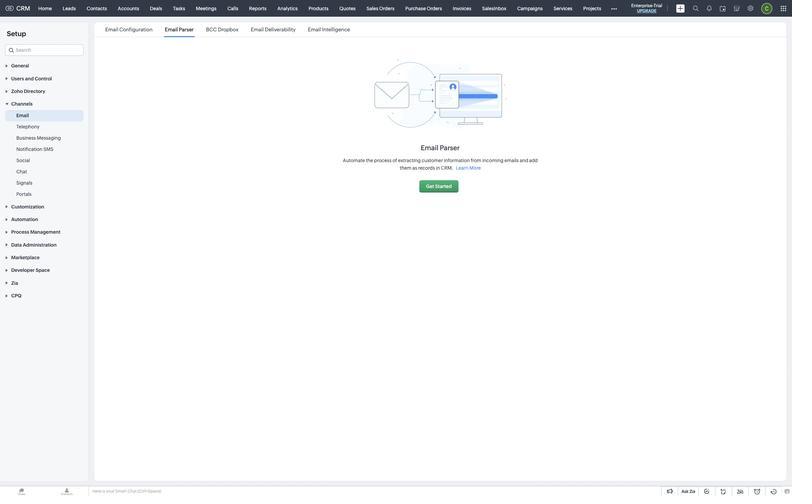 Task type: locate. For each thing, give the bounding box(es) containing it.
parser
[[179, 27, 194, 32], [440, 144, 460, 152]]

parser up 'information'
[[440, 144, 460, 152]]

process
[[374, 158, 392, 163]]

email parser down tasks link
[[165, 27, 194, 32]]

1 horizontal spatial and
[[520, 158, 528, 163]]

0 horizontal spatial orders
[[379, 6, 394, 11]]

accounts link
[[112, 0, 145, 17]]

search element
[[689, 0, 703, 17]]

email for 'email parser' link
[[165, 27, 178, 32]]

crm.
[[441, 165, 453, 171]]

chat
[[16, 169, 27, 175], [128, 489, 137, 494]]

administration
[[23, 242, 57, 248]]

get started
[[426, 184, 452, 189]]

dropbox
[[218, 27, 239, 32]]

1 horizontal spatial chat
[[128, 489, 137, 494]]

general button
[[0, 59, 89, 72]]

0 horizontal spatial email parser
[[165, 27, 194, 32]]

1 vertical spatial parser
[[440, 144, 460, 152]]

deals link
[[145, 0, 168, 17]]

email intelligence link
[[307, 27, 351, 32]]

business
[[16, 135, 36, 141]]

general
[[11, 63, 29, 69]]

email down "products"
[[308, 27, 321, 32]]

data administration
[[11, 242, 57, 248]]

zia right ask on the bottom of the page
[[690, 489, 695, 494]]

1 horizontal spatial parser
[[440, 144, 460, 152]]

leads link
[[57, 0, 81, 17]]

contacts link
[[81, 0, 112, 17]]

email down tasks link
[[165, 27, 178, 32]]

deals
[[150, 6, 162, 11]]

orders
[[379, 6, 394, 11], [427, 6, 442, 11]]

information
[[444, 158, 470, 163]]

learn
[[456, 165, 469, 171]]

campaigns link
[[512, 0, 548, 17]]

and right users
[[25, 76, 34, 81]]

signals element
[[703, 0, 716, 17]]

0 vertical spatial parser
[[179, 27, 194, 32]]

orders right sales
[[379, 6, 394, 11]]

email down reports link
[[251, 27, 264, 32]]

setup
[[7, 30, 26, 37]]

2 orders from the left
[[427, 6, 442, 11]]

enterprise-
[[631, 3, 654, 8]]

in
[[436, 165, 440, 171]]

cpq
[[11, 293, 21, 299]]

chat right smart
[[128, 489, 137, 494]]

home link
[[33, 0, 57, 17]]

email left configuration
[[105, 27, 118, 32]]

business messaging
[[16, 135, 61, 141]]

and inside users and control dropdown button
[[25, 76, 34, 81]]

chat down social
[[16, 169, 27, 175]]

data
[[11, 242, 22, 248]]

and left the add
[[520, 158, 528, 163]]

sales orders
[[367, 6, 394, 11]]

0 vertical spatial chat
[[16, 169, 27, 175]]

process management
[[11, 229, 60, 235]]

tasks
[[173, 6, 185, 11]]

management
[[30, 229, 60, 235]]

cpq button
[[0, 289, 89, 302]]

customization
[[11, 204, 44, 209]]

directory
[[24, 89, 45, 94]]

email
[[105, 27, 118, 32], [165, 27, 178, 32], [251, 27, 264, 32], [308, 27, 321, 32], [16, 113, 29, 118], [421, 144, 439, 152]]

channels region
[[0, 110, 89, 200]]

process management button
[[0, 226, 89, 238]]

telephony
[[16, 124, 40, 130]]

0 horizontal spatial and
[[25, 76, 34, 81]]

None field
[[5, 44, 83, 56]]

0 horizontal spatial parser
[[179, 27, 194, 32]]

chat inside channels region
[[16, 169, 27, 175]]

notification sms
[[16, 147, 53, 152]]

zoho
[[11, 89, 23, 94]]

orders for sales orders
[[379, 6, 394, 11]]

1 vertical spatial chat
[[128, 489, 137, 494]]

1 orders from the left
[[379, 6, 394, 11]]

bcc
[[206, 27, 217, 32]]

email parser up customer
[[421, 144, 460, 152]]

portals link
[[16, 191, 32, 198]]

1 horizontal spatial orders
[[427, 6, 442, 11]]

zia button
[[0, 276, 89, 289]]

sales orders link
[[361, 0, 400, 17]]

zia up cpq on the bottom of page
[[11, 280, 18, 286]]

upgrade
[[637, 9, 657, 13]]

1 vertical spatial and
[[520, 158, 528, 163]]

email configuration link
[[104, 27, 154, 32]]

notification sms link
[[16, 146, 53, 153]]

bcc dropbox link
[[205, 27, 240, 32]]

developer space button
[[0, 264, 89, 276]]

0 vertical spatial email parser
[[165, 27, 194, 32]]

email deliverability
[[251, 27, 296, 32]]

email parser
[[165, 27, 194, 32], [421, 144, 460, 152]]

search image
[[693, 5, 699, 11]]

create menu image
[[676, 4, 685, 12]]

0 vertical spatial zia
[[11, 280, 18, 286]]

1 vertical spatial zia
[[690, 489, 695, 494]]

orders right purchase
[[427, 6, 442, 11]]

meetings link
[[191, 0, 222, 17]]

them
[[400, 165, 411, 171]]

emails
[[505, 158, 519, 163]]

1 horizontal spatial email parser
[[421, 144, 460, 152]]

projects link
[[578, 0, 607, 17]]

0 horizontal spatial zia
[[11, 280, 18, 286]]

get started button
[[419, 180, 459, 193]]

1 vertical spatial email parser
[[421, 144, 460, 152]]

0 vertical spatial and
[[25, 76, 34, 81]]

telephony link
[[16, 123, 40, 130]]

social
[[16, 158, 30, 163]]

email down channels
[[16, 113, 29, 118]]

parser down tasks
[[179, 27, 194, 32]]

and inside automate the process of extracting customer information from incoming emails and add them as records in crm.
[[520, 158, 528, 163]]

customization button
[[0, 200, 89, 213]]

list
[[99, 22, 356, 37]]

calls link
[[222, 0, 244, 17]]

0 horizontal spatial chat
[[16, 169, 27, 175]]

1 horizontal spatial zia
[[690, 489, 695, 494]]

email for email configuration link
[[105, 27, 118, 32]]

email up customer
[[421, 144, 439, 152]]

learn more
[[456, 165, 481, 171]]

enterprise-trial upgrade
[[631, 3, 662, 13]]

meetings
[[196, 6, 217, 11]]

process
[[11, 229, 29, 235]]

zia inside dropdown button
[[11, 280, 18, 286]]

bcc dropbox
[[206, 27, 239, 32]]

list containing email configuration
[[99, 22, 356, 37]]

here
[[92, 489, 101, 494]]

email inside channels region
[[16, 113, 29, 118]]



Task type: vqa. For each thing, say whether or not it's contained in the screenshot.
the Email Address
no



Task type: describe. For each thing, give the bounding box(es) containing it.
of
[[393, 158, 397, 163]]

customer
[[422, 158, 443, 163]]

analytics link
[[272, 0, 303, 17]]

calls
[[228, 6, 238, 11]]

salesinbox
[[482, 6, 506, 11]]

email parser link
[[164, 27, 195, 32]]

email for email deliverability link
[[251, 27, 264, 32]]

services link
[[548, 0, 578, 17]]

ask zia
[[682, 489, 695, 494]]

developer space
[[11, 268, 50, 273]]

get
[[426, 184, 434, 189]]

control
[[35, 76, 52, 81]]

services
[[554, 6, 572, 11]]

email parser inside list
[[165, 27, 194, 32]]

profile image
[[761, 3, 772, 14]]

invoices link
[[447, 0, 477, 17]]

channels
[[11, 101, 33, 107]]

contacts image
[[45, 487, 88, 496]]

signals image
[[707, 5, 712, 11]]

profile element
[[757, 0, 776, 17]]

calendar image
[[720, 6, 726, 11]]

social link
[[16, 157, 30, 164]]

invoices
[[453, 6, 471, 11]]

notification
[[16, 147, 42, 152]]

(ctrl+space)
[[137, 489, 161, 494]]

analytics
[[277, 6, 298, 11]]

tasks link
[[168, 0, 191, 17]]

products
[[309, 6, 329, 11]]

more
[[470, 165, 481, 171]]

messaging
[[37, 135, 61, 141]]

developer
[[11, 268, 35, 273]]

portals
[[16, 192, 32, 197]]

email link
[[16, 112, 29, 119]]

intelligence
[[322, 27, 350, 32]]

trial
[[654, 3, 662, 8]]

channels button
[[0, 97, 89, 110]]

signals link
[[16, 180, 32, 186]]

reports link
[[244, 0, 272, 17]]

campaigns
[[517, 6, 543, 11]]

contacts
[[87, 6, 107, 11]]

add
[[529, 158, 538, 163]]

automate
[[343, 158, 365, 163]]

extracting
[[398, 158, 421, 163]]

create menu element
[[672, 0, 689, 17]]

records
[[418, 165, 435, 171]]

chat link
[[16, 168, 27, 175]]

chats image
[[0, 487, 43, 496]]

marketplace
[[11, 255, 40, 260]]

data administration button
[[0, 238, 89, 251]]

automation button
[[0, 213, 89, 226]]

Search text field
[[5, 45, 83, 56]]

salesinbox link
[[477, 0, 512, 17]]

email configuration
[[105, 27, 153, 32]]

users
[[11, 76, 24, 81]]

automation
[[11, 217, 38, 222]]

deliverability
[[265, 27, 296, 32]]

orders for purchase orders
[[427, 6, 442, 11]]

is
[[102, 489, 105, 494]]

quotes link
[[334, 0, 361, 17]]

sales
[[367, 6, 378, 11]]

here is your smart chat (ctrl+space)
[[92, 489, 161, 494]]

email for email intelligence link at left
[[308, 27, 321, 32]]

zoho directory
[[11, 89, 45, 94]]

purchase orders link
[[400, 0, 447, 17]]

your
[[106, 489, 114, 494]]

email deliverability link
[[250, 27, 297, 32]]

projects
[[583, 6, 601, 11]]

leads
[[63, 6, 76, 11]]

signals
[[16, 180, 32, 186]]

started
[[435, 184, 452, 189]]

smart
[[115, 489, 127, 494]]

crm
[[16, 5, 30, 12]]

marketplace button
[[0, 251, 89, 264]]

parser inside list
[[179, 27, 194, 32]]

as
[[412, 165, 417, 171]]

purchase orders
[[405, 6, 442, 11]]

accounts
[[118, 6, 139, 11]]

sms
[[43, 147, 53, 152]]

home
[[38, 6, 52, 11]]

Other Modules field
[[607, 3, 621, 14]]

users and control
[[11, 76, 52, 81]]

ask
[[682, 489, 689, 494]]

configuration
[[119, 27, 153, 32]]

business messaging link
[[16, 135, 61, 142]]



